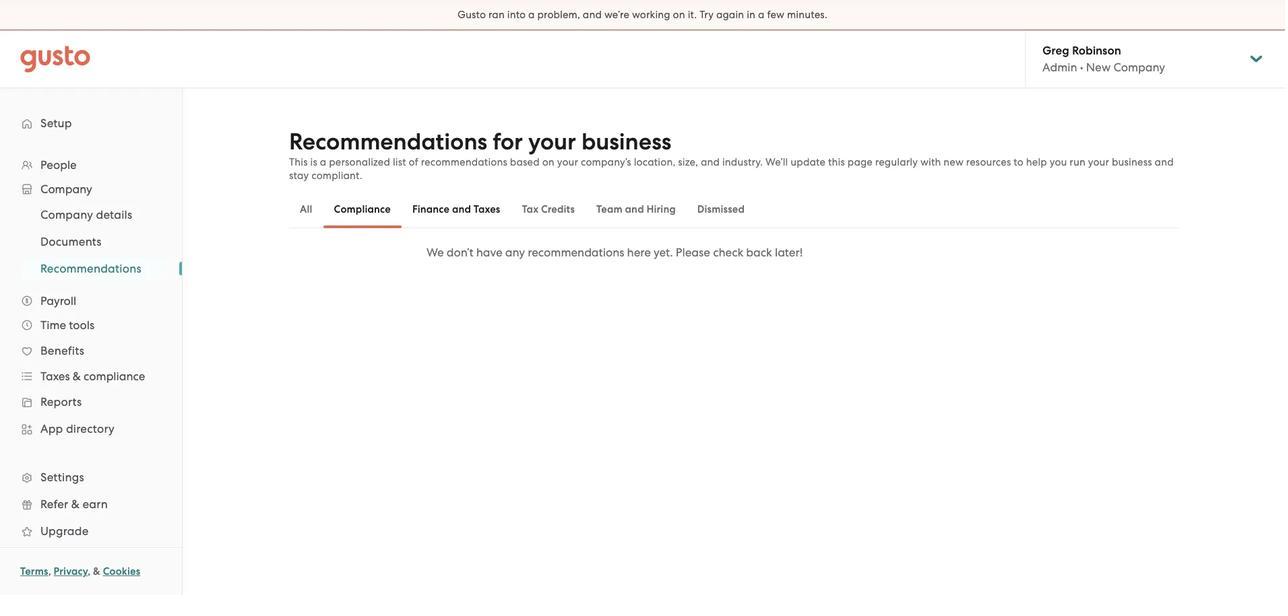 Task type: locate. For each thing, give the bounding box(es) containing it.
,
[[48, 566, 51, 578], [88, 566, 91, 578]]

0 vertical spatial company
[[1114, 61, 1166, 74]]

0 horizontal spatial ,
[[48, 566, 51, 578]]

recommendations for your business this is a personalized list of recommendations based on your company's location, size, and industry. we'll update this page regularly with new resources to help you run your business and stay compliant.
[[289, 128, 1174, 182]]

0 horizontal spatial on
[[542, 156, 555, 169]]

finance and taxes button
[[402, 193, 511, 226]]

stay
[[289, 170, 309, 182]]

setup
[[40, 117, 72, 130]]

taxes up reports
[[40, 370, 70, 384]]

hiring
[[647, 204, 676, 216]]

this
[[828, 156, 845, 169]]

we
[[427, 246, 444, 260]]

payroll button
[[13, 289, 169, 313]]

and
[[583, 9, 602, 21], [701, 156, 720, 169], [1155, 156, 1174, 169], [452, 204, 471, 216], [625, 204, 644, 216]]

0 horizontal spatial recommendations
[[421, 156, 508, 169]]

company's
[[581, 156, 631, 169]]

1 vertical spatial business
[[1112, 156, 1152, 169]]

1 vertical spatial recommendations
[[40, 262, 141, 276]]

1 list from the top
[[0, 153, 182, 572]]

1 vertical spatial company
[[40, 183, 92, 196]]

1 horizontal spatial business
[[1112, 156, 1152, 169]]

recommendations inside the gusto navigation element
[[40, 262, 141, 276]]

taxes & compliance
[[40, 370, 145, 384]]

you
[[1050, 156, 1067, 169]]

finance
[[412, 204, 450, 216]]

ran
[[489, 9, 505, 21]]

to
[[1014, 156, 1024, 169]]

terms link
[[20, 566, 48, 578]]

people
[[40, 158, 77, 172]]

recommendations for recommendations
[[40, 262, 141, 276]]

industry.
[[723, 156, 763, 169]]

company inside dropdown button
[[40, 183, 92, 196]]

privacy link
[[54, 566, 88, 578]]

documents
[[40, 235, 102, 249]]

0 vertical spatial taxes
[[474, 204, 500, 216]]

recommendations up finance and taxes
[[421, 156, 508, 169]]

0 horizontal spatial business
[[582, 128, 672, 156]]

& inside dropdown button
[[73, 370, 81, 384]]

team
[[597, 204, 623, 216]]

any
[[505, 246, 525, 260]]

resources
[[967, 156, 1011, 169]]

1 vertical spatial &
[[71, 498, 80, 512]]

cookies
[[103, 566, 140, 578]]

terms
[[20, 566, 48, 578]]

taxes inside finance and taxes button
[[474, 204, 500, 216]]

minutes.
[[787, 9, 828, 21]]

0 horizontal spatial taxes
[[40, 370, 70, 384]]

time tools button
[[13, 313, 169, 338]]

we don't have any recommendations here yet. please check back later!
[[427, 246, 803, 260]]

a inside recommendations for your business this is a personalized list of recommendations based on your company's location, size, and industry. we'll update this page regularly with new resources to help you run your business and stay compliant.
[[320, 156, 326, 169]]

1 , from the left
[[48, 566, 51, 578]]

app directory
[[40, 423, 115, 436]]

•
[[1080, 61, 1084, 74]]

gusto
[[458, 9, 486, 21]]

location,
[[634, 156, 676, 169]]

documents link
[[24, 230, 169, 254]]

a
[[529, 9, 535, 21], [758, 9, 765, 21], [320, 156, 326, 169]]

2 , from the left
[[88, 566, 91, 578]]

0 vertical spatial business
[[582, 128, 672, 156]]

0 horizontal spatial a
[[320, 156, 326, 169]]

on left it.
[[673, 9, 685, 21]]

your right run
[[1089, 156, 1110, 169]]

& left cookies
[[93, 566, 100, 578]]

business up company's
[[582, 128, 672, 156]]

& up "reports" link
[[73, 370, 81, 384]]

company button
[[13, 177, 169, 202]]

time tools
[[40, 319, 94, 332]]

recommendations down documents link
[[40, 262, 141, 276]]

all button
[[289, 193, 323, 226]]

company down 'people'
[[40, 183, 92, 196]]

0 vertical spatial recommendations
[[289, 128, 487, 156]]

recommendations up list
[[289, 128, 487, 156]]

, left privacy "link" on the bottom
[[48, 566, 51, 578]]

check
[[713, 246, 744, 260]]

list
[[0, 153, 182, 572], [0, 202, 182, 282]]

recommendations inside recommendations for your business this is a personalized list of recommendations based on your company's location, size, and industry. we'll update this page regularly with new resources to help you run your business and stay compliant.
[[289, 128, 487, 156]]

and inside button
[[625, 204, 644, 216]]

all
[[300, 204, 312, 216]]

a right into
[[529, 9, 535, 21]]

list containing company details
[[0, 202, 182, 282]]

recommendation categories for your business tab list
[[289, 191, 1179, 229]]

1 horizontal spatial recommendations
[[289, 128, 487, 156]]

2 list from the top
[[0, 202, 182, 282]]

gusto ran into a problem, and we're working on it. try again in a few minutes.
[[458, 9, 828, 21]]

again
[[716, 9, 744, 21]]

company up documents
[[40, 208, 93, 222]]

new
[[944, 156, 964, 169]]

your left company's
[[557, 156, 578, 169]]

0 vertical spatial recommendations
[[421, 156, 508, 169]]

&
[[73, 370, 81, 384], [71, 498, 80, 512], [93, 566, 100, 578]]

1 horizontal spatial taxes
[[474, 204, 500, 216]]

into
[[507, 9, 526, 21]]

0 vertical spatial on
[[673, 9, 685, 21]]

1 horizontal spatial recommendations
[[528, 246, 624, 260]]

company details
[[40, 208, 132, 222]]

recommendations
[[289, 128, 487, 156], [40, 262, 141, 276]]

company right new
[[1114, 61, 1166, 74]]

working
[[632, 9, 671, 21]]

business
[[582, 128, 672, 156], [1112, 156, 1152, 169]]

setup link
[[13, 111, 169, 135]]

taxes inside 'taxes & compliance' dropdown button
[[40, 370, 70, 384]]

company inside "greg robinson admin • new company"
[[1114, 61, 1166, 74]]

a right in
[[758, 9, 765, 21]]

privacy
[[54, 566, 88, 578]]

your up "based"
[[528, 128, 576, 156]]

0 horizontal spatial recommendations
[[40, 262, 141, 276]]

people button
[[13, 153, 169, 177]]

refer
[[40, 498, 68, 512]]

0 vertical spatial &
[[73, 370, 81, 384]]

greg robinson admin • new company
[[1043, 44, 1166, 74]]

gusto navigation element
[[0, 88, 182, 594]]

a right is
[[320, 156, 326, 169]]

taxes up have
[[474, 204, 500, 216]]

& left earn
[[71, 498, 80, 512]]

1 horizontal spatial ,
[[88, 566, 91, 578]]

2 vertical spatial company
[[40, 208, 93, 222]]

business right run
[[1112, 156, 1152, 169]]

team and hiring button
[[586, 193, 687, 226]]

, left cookies
[[88, 566, 91, 578]]

recommendations down credits
[[528, 246, 624, 260]]

1 horizontal spatial on
[[673, 9, 685, 21]]

1 vertical spatial taxes
[[40, 370, 70, 384]]

1 vertical spatial on
[[542, 156, 555, 169]]

on right "based"
[[542, 156, 555, 169]]

your
[[528, 128, 576, 156], [557, 156, 578, 169], [1089, 156, 1110, 169]]

on
[[673, 9, 685, 21], [542, 156, 555, 169]]

help
[[1026, 156, 1047, 169]]



Task type: describe. For each thing, give the bounding box(es) containing it.
reports
[[40, 396, 82, 409]]

payroll
[[40, 295, 76, 308]]

regularly
[[876, 156, 918, 169]]

1 vertical spatial recommendations
[[528, 246, 624, 260]]

tax credits
[[522, 204, 575, 216]]

directory
[[66, 423, 115, 436]]

run
[[1070, 156, 1086, 169]]

details
[[96, 208, 132, 222]]

recommendations link
[[24, 257, 169, 281]]

admin
[[1043, 61, 1078, 74]]

& for compliance
[[73, 370, 81, 384]]

few
[[767, 9, 785, 21]]

page
[[848, 156, 873, 169]]

refer & earn link
[[13, 493, 169, 517]]

1 horizontal spatial a
[[529, 9, 535, 21]]

here
[[627, 246, 651, 260]]

benefits link
[[13, 339, 169, 363]]

size,
[[678, 156, 698, 169]]

2 horizontal spatial a
[[758, 9, 765, 21]]

list
[[393, 156, 406, 169]]

new
[[1086, 61, 1111, 74]]

2 vertical spatial &
[[93, 566, 100, 578]]

of
[[409, 156, 419, 169]]

this
[[289, 156, 308, 169]]

terms , privacy , & cookies
[[20, 566, 140, 578]]

list containing people
[[0, 153, 182, 572]]

tax credits button
[[511, 193, 586, 226]]

we're
[[605, 9, 630, 21]]

compliance
[[84, 370, 145, 384]]

problem,
[[538, 9, 580, 21]]

time
[[40, 319, 66, 332]]

company details link
[[24, 203, 169, 227]]

is
[[310, 156, 317, 169]]

have
[[476, 246, 503, 260]]

tax
[[522, 204, 539, 216]]

compliance button
[[323, 193, 402, 226]]

recommendations for recommendations for your business this is a personalized list of recommendations based on your company's location, size, and industry. we'll update this page regularly with new resources to help you run your business and stay compliant.
[[289, 128, 487, 156]]

refer & earn
[[40, 498, 108, 512]]

company for company details
[[40, 208, 93, 222]]

credits
[[541, 204, 575, 216]]

dismissed
[[698, 204, 745, 216]]

benefits
[[40, 344, 84, 358]]

try
[[700, 9, 714, 21]]

in
[[747, 9, 756, 21]]

dismissed button
[[687, 193, 756, 226]]

and inside button
[[452, 204, 471, 216]]

please
[[676, 246, 710, 260]]

app
[[40, 423, 63, 436]]

back
[[746, 246, 772, 260]]

robinson
[[1072, 44, 1121, 58]]

yet.
[[654, 246, 673, 260]]

don't
[[447, 246, 474, 260]]

team and hiring
[[597, 204, 676, 216]]

taxes & compliance button
[[13, 365, 169, 389]]

greg
[[1043, 44, 1070, 58]]

for
[[493, 128, 523, 156]]

settings
[[40, 471, 84, 485]]

compliant.
[[312, 170, 363, 182]]

it.
[[688, 9, 697, 21]]

earn
[[83, 498, 108, 512]]

later!
[[775, 246, 803, 260]]

home image
[[20, 46, 90, 72]]

personalized
[[329, 156, 390, 169]]

upgrade link
[[13, 520, 169, 544]]

on inside recommendations for your business this is a personalized list of recommendations based on your company's location, size, and industry. we'll update this page regularly with new resources to help you run your business and stay compliant.
[[542, 156, 555, 169]]

compliance
[[334, 204, 391, 216]]

& for earn
[[71, 498, 80, 512]]

cookies button
[[103, 564, 140, 580]]

recommendations inside recommendations for your business this is a personalized list of recommendations based on your company's location, size, and industry. we'll update this page regularly with new resources to help you run your business and stay compliant.
[[421, 156, 508, 169]]

finance and taxes
[[412, 204, 500, 216]]

tools
[[69, 319, 94, 332]]

with
[[921, 156, 941, 169]]

company for company
[[40, 183, 92, 196]]

settings link
[[13, 466, 169, 490]]

based
[[510, 156, 540, 169]]

upgrade
[[40, 525, 89, 539]]

we'll
[[766, 156, 788, 169]]



Task type: vqa. For each thing, say whether or not it's contained in the screenshot.
update
yes



